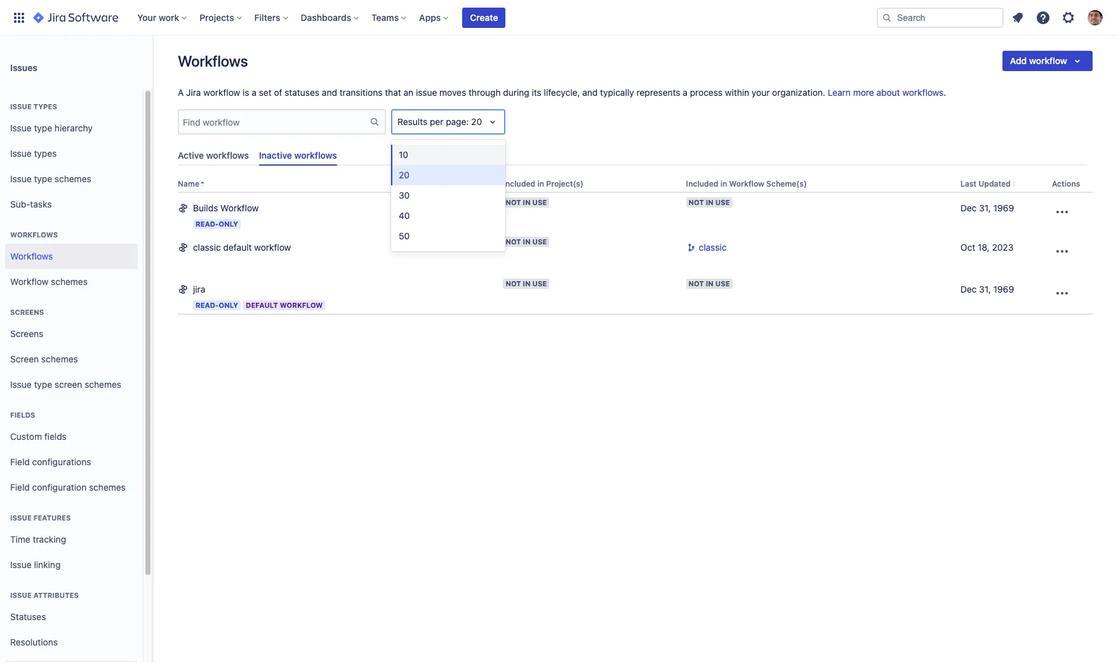 Task type: describe. For each thing, give the bounding box(es) containing it.
use for classic default workflow
[[532, 238, 547, 246]]

workflow for a jira workflow is a set of statuses and transitions that an issue moves through during its lifecycle, and typically represents a process within your organization. learn more about workflows .
[[203, 87, 240, 98]]

type for hierarchy
[[34, 122, 52, 133]]

dec for jira
[[961, 284, 977, 295]]

builds workflow
[[193, 203, 259, 214]]

learn more about workflows link
[[828, 87, 944, 98]]

transitions
[[340, 87, 383, 98]]

create button
[[462, 7, 506, 28]]

linking
[[34, 559, 61, 570]]

types
[[34, 148, 57, 158]]

project(s)
[[546, 179, 583, 189]]

your work
[[137, 12, 179, 23]]

lifecycle,
[[544, 87, 580, 98]]

workflow inside "dropdown button"
[[1029, 55, 1067, 66]]

time
[[10, 534, 30, 545]]

issue features
[[10, 514, 71, 522]]

time tracking
[[10, 534, 66, 545]]

included for included in workflow scheme(s)
[[686, 179, 718, 189]]

sub-tasks link
[[5, 192, 138, 217]]

issue for issue type schemes
[[10, 173, 32, 184]]

configurations
[[32, 456, 91, 467]]

field configuration schemes link
[[5, 475, 138, 500]]

50
[[399, 230, 410, 241]]

issue type screen schemes
[[10, 379, 121, 390]]

40
[[399, 210, 410, 221]]

use for jira
[[532, 280, 547, 288]]

oct
[[961, 242, 975, 253]]

workflows link
[[5, 244, 138, 269]]

30
[[399, 190, 410, 201]]

dec for builds workflow
[[961, 203, 977, 214]]

workflow for classic default workflow
[[254, 242, 291, 253]]

name
[[178, 179, 199, 189]]

create
[[470, 12, 498, 23]]

field for field configurations
[[10, 456, 30, 467]]

an
[[404, 87, 413, 98]]

in for builds workflow
[[523, 198, 531, 207]]

fields
[[10, 411, 35, 419]]

not in use for default
[[506, 238, 547, 246]]

classic link
[[696, 241, 727, 254]]

open image
[[485, 114, 500, 130]]

actions image for workflow
[[1055, 205, 1070, 220]]

issue type hierarchy link
[[5, 116, 138, 141]]

1 read- from the top
[[196, 220, 219, 228]]

learn
[[828, 87, 851, 98]]

down icon image
[[1070, 53, 1085, 69]]

2 read- from the top
[[196, 301, 219, 309]]

actions image for default
[[1055, 244, 1070, 259]]

hierarchy
[[55, 122, 93, 133]]

issue type schemes link
[[5, 166, 138, 192]]

2 horizontal spatial workflows
[[902, 87, 944, 98]]

not in use dec 31, 1969 for jira
[[689, 280, 1014, 295]]

about
[[877, 87, 900, 98]]

type for schemes
[[34, 173, 52, 184]]

projects
[[200, 12, 234, 23]]

issue linking
[[10, 559, 61, 570]]

31, for jira
[[979, 284, 991, 295]]

field configurations link
[[5, 450, 138, 475]]

through
[[469, 87, 501, 98]]

issue types group
[[5, 89, 138, 221]]

18,
[[978, 242, 990, 253]]

statuses link
[[5, 604, 138, 630]]

field configuration schemes
[[10, 482, 126, 492]]

teams
[[372, 12, 399, 23]]

screens group
[[5, 295, 138, 401]]

your
[[752, 87, 770, 98]]

of
[[274, 87, 282, 98]]

2 and from the left
[[582, 87, 598, 98]]

statuses
[[285, 87, 319, 98]]

updated
[[979, 179, 1011, 189]]

classic for classic default workflow
[[193, 242, 221, 253]]

default workflow
[[246, 301, 323, 309]]

your profile and settings image
[[1088, 10, 1103, 25]]

typically
[[600, 87, 634, 98]]

settings image
[[1061, 10, 1076, 25]]

screen
[[55, 379, 82, 390]]

schemes up issue type screen schemes
[[41, 353, 78, 364]]

use for builds workflow
[[532, 198, 547, 207]]

workflow right builds
[[220, 203, 259, 214]]

workflows for active workflows
[[206, 150, 249, 161]]

teams button
[[368, 7, 412, 28]]

issue types
[[10, 102, 57, 110]]

not in use for workflow
[[506, 198, 547, 207]]

sidebar navigation image
[[138, 51, 166, 76]]

last updated button
[[961, 179, 1011, 189]]

resolutions
[[10, 637, 58, 647]]

workflow schemes
[[10, 276, 88, 287]]

issue types link
[[5, 141, 138, 166]]

1 a from the left
[[252, 87, 256, 98]]

screen schemes link
[[5, 347, 138, 372]]

0 vertical spatial 20
[[471, 116, 482, 127]]

Search field
[[877, 7, 1004, 28]]

issue types
[[10, 148, 57, 158]]

sub-
[[10, 198, 30, 209]]

inactive
[[259, 150, 292, 161]]

classic for classic
[[699, 242, 727, 253]]

active
[[178, 150, 204, 161]]

included in project(s)
[[503, 179, 583, 189]]

time tracking link
[[5, 527, 138, 552]]

screens link
[[5, 321, 138, 347]]

last
[[961, 179, 977, 189]]

your work button
[[133, 7, 192, 28]]

process
[[690, 87, 723, 98]]

help image
[[1036, 10, 1051, 25]]

represents
[[637, 87, 680, 98]]

inactive workflows
[[259, 150, 337, 161]]

in for workflow
[[720, 179, 727, 189]]

tab list containing active workflows
[[173, 145, 1093, 166]]

results
[[397, 116, 427, 127]]

add workflow
[[1010, 55, 1067, 66]]

custom fields
[[10, 431, 67, 442]]

within
[[725, 87, 749, 98]]

issue attributes
[[10, 591, 79, 599]]

workflows for 'workflows' link at the top of the page
[[10, 251, 53, 261]]

in for jira
[[523, 280, 531, 288]]

included for included in project(s)
[[503, 179, 535, 189]]

per
[[430, 116, 443, 127]]

dashboards
[[301, 12, 351, 23]]

work
[[159, 12, 179, 23]]

schemes inside issue types group
[[55, 173, 91, 184]]

schemes inside the workflows 'group'
[[51, 276, 88, 287]]

issue
[[416, 87, 437, 98]]

primary element
[[8, 0, 877, 35]]

workflow inside 'group'
[[10, 276, 48, 287]]

active workflows
[[178, 150, 249, 161]]

filters
[[254, 12, 280, 23]]

issue for issue type hierarchy
[[10, 122, 32, 133]]

31, for builds workflow
[[979, 203, 991, 214]]

default
[[246, 301, 278, 309]]

classic default workflow
[[193, 242, 291, 253]]



Task type: locate. For each thing, give the bounding box(es) containing it.
scheme(s)
[[766, 179, 807, 189]]

actions
[[1052, 179, 1080, 189]]

only left the default
[[219, 301, 238, 309]]

jira software image
[[33, 10, 118, 25], [33, 10, 118, 25]]

screens up 'screen'
[[10, 328, 43, 339]]

1 not in use dec 31, 1969 from the top
[[689, 198, 1014, 214]]

Results per page: 20 text field
[[397, 116, 400, 128]]

3 not in use from the top
[[506, 280, 547, 288]]

screens for screens link in the left of the page
[[10, 328, 43, 339]]

issue inside issue types link
[[10, 148, 32, 158]]

workflow
[[1029, 55, 1067, 66], [203, 87, 240, 98], [254, 242, 291, 253]]

0 vertical spatial read-
[[196, 220, 219, 228]]

jira
[[186, 87, 201, 98]]

configuration
[[32, 482, 87, 492]]

workflows right active
[[206, 150, 249, 161]]

add workflow button
[[1002, 51, 1093, 71]]

field
[[10, 456, 30, 467], [10, 482, 30, 492]]

1 issue from the top
[[10, 102, 32, 110]]

only
[[219, 220, 238, 228], [219, 301, 238, 309]]

2 vertical spatial workflows
[[10, 251, 53, 261]]

1 vertical spatial 1969
[[993, 284, 1014, 295]]

0 vertical spatial only
[[219, 220, 238, 228]]

issue features group
[[5, 500, 138, 582]]

0 vertical spatial 1969
[[993, 203, 1014, 214]]

not in use dec 31, 1969 for builds workflow
[[689, 198, 1014, 214]]

1 horizontal spatial classic
[[699, 242, 727, 253]]

1 vertical spatial dec
[[961, 284, 977, 295]]

included
[[503, 179, 535, 189], [686, 179, 718, 189]]

1 dec from the top
[[961, 203, 977, 214]]

add
[[1010, 55, 1027, 66]]

5 issue from the top
[[10, 379, 32, 390]]

not in use dec 31, 1969
[[689, 198, 1014, 214], [689, 280, 1014, 295]]

is
[[243, 87, 249, 98]]

notifications image
[[1010, 10, 1025, 25]]

1969 down updated
[[993, 203, 1014, 214]]

actions image
[[1055, 205, 1070, 220], [1055, 244, 1070, 259], [1055, 286, 1070, 301]]

1 vertical spatial not in use
[[506, 238, 547, 246]]

0 horizontal spatial classic
[[193, 242, 221, 253]]

2 classic from the left
[[699, 242, 727, 253]]

2 vertical spatial workflow
[[254, 242, 291, 253]]

tab list
[[173, 145, 1093, 166]]

2 vertical spatial type
[[34, 379, 52, 390]]

1969
[[993, 203, 1014, 214], [993, 284, 1014, 295]]

a right the is
[[252, 87, 256, 98]]

issue inside issue type schemes link
[[10, 173, 32, 184]]

1 field from the top
[[10, 456, 30, 467]]

fields
[[44, 431, 67, 442]]

4 issue from the top
[[10, 173, 32, 184]]

dec down last
[[961, 203, 977, 214]]

apps button
[[415, 7, 454, 28]]

1 not in use from the top
[[506, 198, 547, 207]]

2 in from the left
[[720, 179, 727, 189]]

workflow image for builds
[[178, 202, 188, 214]]

3 actions image from the top
[[1055, 286, 1070, 301]]

dec down oct
[[961, 284, 977, 295]]

1 vertical spatial read-
[[196, 301, 219, 309]]

2 vertical spatial not in use
[[506, 280, 547, 288]]

screen
[[10, 353, 39, 364]]

0 vertical spatial workflows
[[178, 52, 248, 70]]

1969 for builds workflow
[[993, 203, 1014, 214]]

1 vertical spatial type
[[34, 173, 52, 184]]

field configurations
[[10, 456, 91, 467]]

0 horizontal spatial included
[[503, 179, 535, 189]]

1 vertical spatial only
[[219, 301, 238, 309]]

not for builds workflow
[[506, 198, 521, 207]]

7 issue from the top
[[10, 559, 32, 570]]

your
[[137, 12, 156, 23]]

classic inside classic link
[[699, 242, 727, 253]]

workflow left the is
[[203, 87, 240, 98]]

workflow down 'workflows' link at the top of the page
[[10, 276, 48, 287]]

1 vertical spatial actions image
[[1055, 244, 1070, 259]]

issue for issue types
[[10, 102, 32, 110]]

classic
[[193, 242, 221, 253], [699, 242, 727, 253]]

1 screens from the top
[[10, 308, 44, 316]]

schemes down 'workflows' link at the top of the page
[[51, 276, 88, 287]]

in left project(s)
[[537, 179, 544, 189]]

filters button
[[251, 7, 293, 28]]

classic right scheme image
[[699, 242, 727, 253]]

1 vertical spatial read-only
[[196, 301, 238, 309]]

issue for issue features
[[10, 514, 32, 522]]

read-only
[[196, 220, 238, 228], [196, 301, 238, 309]]

jira
[[193, 284, 205, 295]]

1 workflow image from the top
[[178, 202, 188, 214]]

schemes down issue types link
[[55, 173, 91, 184]]

2 screens from the top
[[10, 328, 43, 339]]

moves
[[439, 87, 466, 98]]

issue for issue linking
[[10, 559, 32, 570]]

1 vertical spatial field
[[10, 482, 30, 492]]

schemes down field configurations link on the left bottom
[[89, 482, 126, 492]]

2 a from the left
[[683, 87, 688, 98]]

workflows for the workflows 'group'
[[10, 230, 58, 239]]

workflows for inactive workflows
[[294, 150, 337, 161]]

dec
[[961, 203, 977, 214], [961, 284, 977, 295]]

6 issue from the top
[[10, 514, 32, 522]]

type inside screens group
[[34, 379, 52, 390]]

0 horizontal spatial workflow
[[203, 87, 240, 98]]

1 horizontal spatial a
[[683, 87, 688, 98]]

workflow left scheme(s)
[[729, 179, 764, 189]]

workflow
[[729, 179, 764, 189], [220, 203, 259, 214], [10, 276, 48, 287], [280, 301, 323, 309]]

Find workflow text field
[[179, 113, 370, 131]]

name button
[[178, 179, 199, 189]]

field up the issue features
[[10, 482, 30, 492]]

type
[[34, 122, 52, 133], [34, 173, 52, 184], [34, 379, 52, 390]]

1 and from the left
[[322, 87, 337, 98]]

0 vertical spatial field
[[10, 456, 30, 467]]

in left scheme(s)
[[720, 179, 727, 189]]

1 horizontal spatial workflow
[[254, 242, 291, 253]]

issue
[[10, 102, 32, 110], [10, 122, 32, 133], [10, 148, 32, 158], [10, 173, 32, 184], [10, 379, 32, 390], [10, 514, 32, 522], [10, 559, 32, 570], [10, 591, 32, 599]]

1 type from the top
[[34, 122, 52, 133]]

1 actions image from the top
[[1055, 205, 1070, 220]]

in for classic default workflow
[[523, 238, 531, 246]]

issue inside "issue attributes" 'group'
[[10, 591, 32, 599]]

scheme image
[[686, 241, 696, 253]]

workflows right about
[[902, 87, 944, 98]]

types
[[34, 102, 57, 110]]

in for project(s)
[[537, 179, 544, 189]]

0 vertical spatial not in use
[[506, 198, 547, 207]]

in
[[537, 179, 544, 189], [720, 179, 727, 189]]

read- down jira
[[196, 301, 219, 309]]

workflows group
[[5, 217, 138, 298]]

2 1969 from the top
[[993, 284, 1014, 295]]

issues
[[10, 62, 37, 73]]

use
[[532, 198, 547, 207], [715, 198, 730, 207], [532, 238, 547, 246], [532, 280, 547, 288], [715, 280, 730, 288]]

31, down last updated
[[979, 203, 991, 214]]

0 vertical spatial dec
[[961, 203, 977, 214]]

2 type from the top
[[34, 173, 52, 184]]

0 vertical spatial workflow image
[[178, 202, 188, 214]]

only down builds workflow
[[219, 220, 238, 228]]

2 dec from the top
[[961, 284, 977, 295]]

1 read-only from the top
[[196, 220, 238, 228]]

0 vertical spatial not in use dec 31, 1969
[[689, 198, 1014, 214]]

schemes inside fields group
[[89, 482, 126, 492]]

1 vertical spatial workflow image
[[178, 241, 188, 253]]

and
[[322, 87, 337, 98], [582, 87, 598, 98]]

2 included from the left
[[686, 179, 718, 189]]

appswitcher icon image
[[11, 10, 27, 25]]

2 not in use dec 31, 1969 from the top
[[689, 280, 1014, 295]]

2 read-only from the top
[[196, 301, 238, 309]]

dashboards button
[[297, 7, 364, 28]]

workflows
[[902, 87, 944, 98], [206, 150, 249, 161], [294, 150, 337, 161]]

type for screen
[[34, 379, 52, 390]]

oct 18, 2023
[[961, 242, 1014, 253]]

a
[[178, 87, 184, 98]]

1 included from the left
[[503, 179, 535, 189]]

classic left default
[[193, 242, 221, 253]]

screens down workflow schemes on the top left of the page
[[10, 308, 44, 316]]

2 workflow image from the top
[[178, 241, 188, 253]]

10
[[399, 149, 408, 160]]

.
[[944, 87, 946, 98]]

last updated
[[961, 179, 1011, 189]]

type left 'screen'
[[34, 379, 52, 390]]

projects button
[[196, 7, 247, 28]]

tracking
[[33, 534, 66, 545]]

set
[[259, 87, 272, 98]]

2 31, from the top
[[979, 284, 991, 295]]

read- down builds
[[196, 220, 219, 228]]

1 classic from the left
[[193, 242, 221, 253]]

1 1969 from the top
[[993, 203, 1014, 214]]

custom fields link
[[5, 424, 138, 450]]

schemes right 'screen'
[[85, 379, 121, 390]]

a
[[252, 87, 256, 98], [683, 87, 688, 98]]

1 only from the top
[[219, 220, 238, 228]]

not in use
[[506, 198, 547, 207], [506, 238, 547, 246], [506, 280, 547, 288]]

screens
[[10, 308, 44, 316], [10, 328, 43, 339]]

workflows up jira
[[178, 52, 248, 70]]

issue inside issue type screen schemes link
[[10, 379, 32, 390]]

banner containing your work
[[0, 0, 1118, 36]]

1 horizontal spatial workflows
[[294, 150, 337, 161]]

workflow right the default
[[280, 301, 323, 309]]

1 vertical spatial workflows
[[10, 230, 58, 239]]

1 31, from the top
[[979, 203, 991, 214]]

search image
[[882, 12, 892, 23]]

8 issue from the top
[[10, 591, 32, 599]]

not for jira
[[506, 280, 521, 288]]

screens for screens group
[[10, 308, 44, 316]]

field for field configuration schemes
[[10, 482, 30, 492]]

workflow image
[[178, 202, 188, 214], [178, 241, 188, 253]]

0 vertical spatial screens
[[10, 308, 44, 316]]

and left typically
[[582, 87, 598, 98]]

issue type screen schemes link
[[5, 372, 138, 397]]

1 vertical spatial workflow
[[203, 87, 240, 98]]

3 issue from the top
[[10, 148, 32, 158]]

not
[[506, 198, 521, 207], [689, 198, 704, 207], [506, 238, 521, 246], [506, 280, 521, 288], [689, 280, 704, 288]]

read-only down jira
[[196, 301, 238, 309]]

its
[[532, 87, 541, 98]]

issue for issue attributes
[[10, 591, 32, 599]]

20 left open icon
[[471, 116, 482, 127]]

issue attributes group
[[5, 578, 138, 662]]

schemes
[[55, 173, 91, 184], [51, 276, 88, 287], [41, 353, 78, 364], [85, 379, 121, 390], [89, 482, 126, 492]]

issue type schemes
[[10, 173, 91, 184]]

2 only from the top
[[219, 301, 238, 309]]

workflow right default
[[254, 242, 291, 253]]

type down types
[[34, 122, 52, 133]]

workflows down sub-tasks
[[10, 230, 58, 239]]

1 vertical spatial 31,
[[979, 284, 991, 295]]

1 horizontal spatial and
[[582, 87, 598, 98]]

1 in from the left
[[537, 179, 544, 189]]

0 vertical spatial 31,
[[979, 203, 991, 214]]

2023
[[992, 242, 1014, 253]]

workflow image for classic
[[178, 241, 188, 253]]

statuses
[[10, 611, 46, 622]]

more
[[853, 87, 874, 98]]

0 horizontal spatial in
[[537, 179, 544, 189]]

type up tasks
[[34, 173, 52, 184]]

issue for issue types
[[10, 148, 32, 158]]

1 vertical spatial not in use dec 31, 1969
[[689, 280, 1014, 295]]

2 not in use from the top
[[506, 238, 547, 246]]

a left process
[[683, 87, 688, 98]]

1 horizontal spatial in
[[720, 179, 727, 189]]

2 vertical spatial actions image
[[1055, 286, 1070, 301]]

20
[[471, 116, 482, 127], [399, 170, 410, 180]]

workflow image left builds
[[178, 202, 188, 214]]

workflows right inactive
[[294, 150, 337, 161]]

0 vertical spatial workflow
[[1029, 55, 1067, 66]]

2 field from the top
[[10, 482, 30, 492]]

workflows up workflow schemes on the top left of the page
[[10, 251, 53, 261]]

0 horizontal spatial and
[[322, 87, 337, 98]]

0 vertical spatial actions image
[[1055, 205, 1070, 220]]

tasks
[[30, 198, 52, 209]]

field down the custom
[[10, 456, 30, 467]]

3 type from the top
[[34, 379, 52, 390]]

0 vertical spatial read-only
[[196, 220, 238, 228]]

1 vertical spatial screens
[[10, 328, 43, 339]]

issue inside issue type hierarchy link
[[10, 122, 32, 133]]

issue for issue type screen schemes
[[10, 379, 32, 390]]

1 horizontal spatial included
[[686, 179, 718, 189]]

workflow image up workflow image
[[178, 241, 188, 253]]

0 horizontal spatial workflows
[[206, 150, 249, 161]]

read-only down builds workflow
[[196, 220, 238, 228]]

2 horizontal spatial workflow
[[1029, 55, 1067, 66]]

2 actions image from the top
[[1055, 244, 1070, 259]]

1 horizontal spatial 20
[[471, 116, 482, 127]]

1 vertical spatial 20
[[399, 170, 410, 180]]

issue inside issue linking link
[[10, 559, 32, 570]]

builds
[[193, 203, 218, 214]]

2 issue from the top
[[10, 122, 32, 133]]

0 vertical spatial type
[[34, 122, 52, 133]]

fields group
[[5, 397, 138, 504]]

sub-tasks
[[10, 198, 52, 209]]

0 horizontal spatial a
[[252, 87, 256, 98]]

included in workflow scheme(s)
[[686, 179, 807, 189]]

banner
[[0, 0, 1118, 36]]

not for classic default workflow
[[506, 238, 521, 246]]

workflow image
[[178, 283, 188, 295]]

20 up 30
[[399, 170, 410, 180]]

0 horizontal spatial 20
[[399, 170, 410, 180]]

31, down the 18,
[[979, 284, 991, 295]]

workflow left down icon
[[1029, 55, 1067, 66]]

1969 for jira
[[993, 284, 1014, 295]]

screen schemes
[[10, 353, 78, 364]]

1969 down 2023
[[993, 284, 1014, 295]]

and right "statuses"
[[322, 87, 337, 98]]



Task type: vqa. For each thing, say whether or not it's contained in the screenshot.
bottommost ONLY
yes



